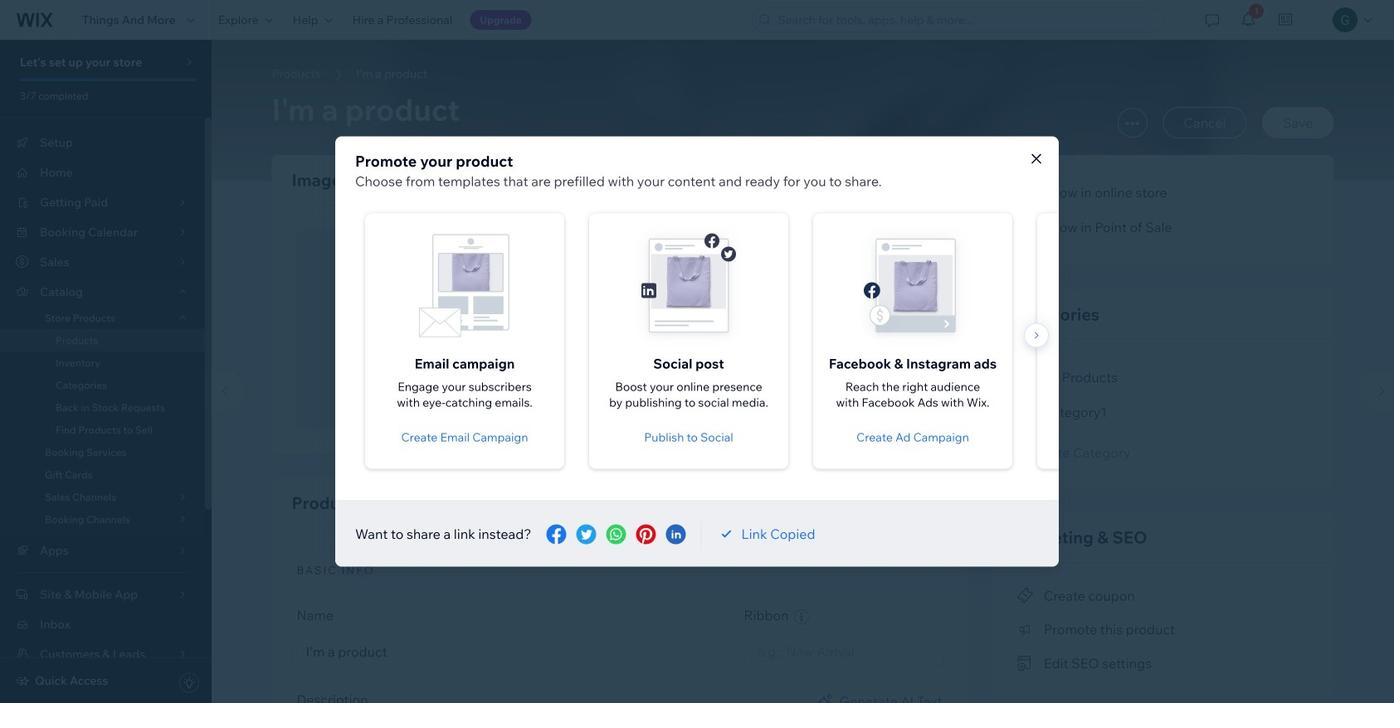 Task type: locate. For each thing, give the bounding box(es) containing it.
form
[[203, 40, 1395, 704]]

Select box search field
[[757, 638, 930, 667]]

list
[[335, 207, 1267, 476]]

promote image
[[1018, 623, 1034, 638]]



Task type: vqa. For each thing, say whether or not it's contained in the screenshot.
Emojis icon at the right of page
no



Task type: describe. For each thing, give the bounding box(es) containing it.
sidebar element
[[0, 40, 212, 704]]

Add a product name text field
[[297, 638, 719, 667]]

promote coupon image
[[1018, 589, 1034, 604]]

seo settings image
[[1018, 657, 1034, 672]]

Search for tools, apps, help & more... field
[[773, 8, 1160, 32]]



